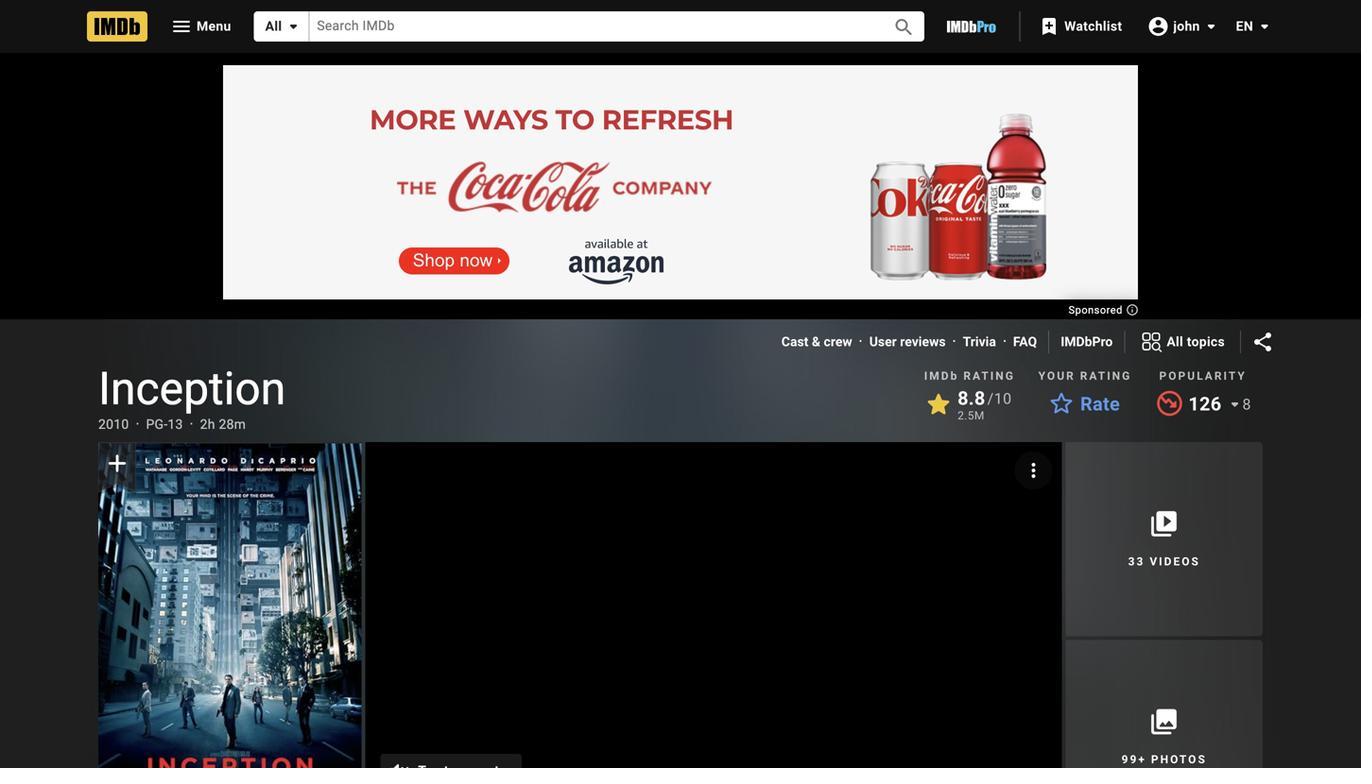 Task type: locate. For each thing, give the bounding box(es) containing it.
rating for your rating
[[1081, 370, 1132, 383]]

user
[[870, 334, 897, 350]]

imdb rating
[[925, 370, 1016, 383]]

arrow drop down image
[[1201, 15, 1223, 38], [282, 15, 305, 38]]

your
[[1039, 370, 1076, 383]]

arrow drop down image right john
[[1254, 15, 1277, 38]]

user reviews button
[[870, 333, 946, 352]]

28m
[[219, 417, 246, 433]]

99+ photos button
[[1066, 641, 1263, 769]]

13
[[168, 417, 183, 433]]

0 horizontal spatial rating
[[964, 370, 1016, 383]]

arrow drop down image inside en button
[[1254, 15, 1277, 38]]

john button
[[1138, 9, 1223, 43]]

account circle image
[[1147, 15, 1170, 38]]

rating
[[964, 370, 1016, 383], [1081, 370, 1132, 383]]

sponsored
[[1069, 304, 1126, 316]]

2.5m
[[958, 409, 985, 423]]

menu
[[197, 18, 231, 34]]

0 vertical spatial arrow drop down image
[[1254, 15, 1277, 38]]

2h 28m
[[200, 417, 246, 433]]

photos
[[1152, 754, 1207, 767]]

inception
[[98, 363, 286, 416]]

1 vertical spatial arrow drop down image
[[1224, 393, 1247, 416]]

all
[[265, 18, 282, 34], [1167, 334, 1184, 350]]

watch 10th anniversary dream trailer element
[[365, 443, 1062, 769]]

arrow drop down image right 126
[[1224, 393, 1247, 416]]

crew
[[824, 334, 853, 350]]

home image
[[87, 11, 148, 42]]

all topics button
[[1126, 327, 1241, 357]]

pg-13
[[146, 417, 183, 433]]

8.8 / 10 2.5m
[[958, 388, 1012, 423]]

1 vertical spatial all
[[1167, 334, 1184, 350]]

0 horizontal spatial arrow drop down image
[[282, 15, 305, 38]]

/
[[988, 390, 995, 408]]

faq
[[1014, 334, 1038, 350]]

rating up rate
[[1081, 370, 1132, 383]]

1 horizontal spatial all
[[1167, 334, 1184, 350]]

volume off image
[[388, 760, 411, 769]]

126
[[1189, 393, 1222, 416]]

33 videos button
[[1066, 443, 1263, 637]]

rating up the /
[[964, 370, 1016, 383]]

0 horizontal spatial all
[[265, 18, 282, 34]]

arrow drop down image right menu at top
[[282, 15, 305, 38]]

share on social media image
[[1252, 331, 1275, 354]]

reviews
[[900, 334, 946, 350]]

0 vertical spatial all
[[265, 18, 282, 34]]

arrow drop down image inside john button
[[1201, 15, 1223, 38]]

watchlist button
[[1029, 9, 1138, 43]]

topics
[[1187, 334, 1226, 350]]

None field
[[310, 12, 872, 41]]

arrow drop down image
[[1254, 15, 1277, 38], [1224, 393, 1247, 416]]

popularity
[[1160, 370, 1247, 383]]

john
[[1174, 18, 1201, 34]]

all right menu at top
[[265, 18, 282, 34]]

leonardo dicaprio, tom berenger, michael caine, lukas haas, marion cotillard, joseph gordon-levitt, tom hardy, elliot page, ken watanabe, and dileep rao in inception (2010) image
[[98, 444, 361, 769]]

0 horizontal spatial arrow drop down image
[[1224, 393, 1247, 416]]

en
[[1237, 18, 1254, 34]]

1 rating from the left
[[964, 370, 1016, 383]]

trivia
[[963, 334, 997, 350]]

1 horizontal spatial rating
[[1081, 370, 1132, 383]]

1 horizontal spatial arrow drop down image
[[1201, 15, 1223, 38]]

33
[[1129, 556, 1145, 569]]

1 horizontal spatial arrow drop down image
[[1254, 15, 1277, 38]]

group
[[365, 442, 1062, 769], [98, 443, 361, 769]]

submit search image
[[893, 16, 916, 39]]

2 rating from the left
[[1081, 370, 1132, 383]]

all inside search box
[[265, 18, 282, 34]]

arrow drop down image left en
[[1201, 15, 1223, 38]]

all right "categories" icon
[[1167, 334, 1184, 350]]

video autoplay preference image
[[1023, 460, 1045, 482]]

99+ photos
[[1122, 754, 1207, 767]]



Task type: describe. For each thing, give the bounding box(es) containing it.
faq button
[[1014, 333, 1038, 352]]

arrow drop down image inside all button
[[282, 15, 305, 38]]

2010
[[98, 417, 129, 433]]

0 horizontal spatial group
[[98, 443, 361, 769]]

categories image
[[1141, 331, 1163, 354]]

all button
[[254, 11, 310, 42]]

videos
[[1150, 556, 1201, 569]]

sponsored content section
[[222, 64, 1139, 316]]

imdbpro button
[[1061, 333, 1113, 352]]

8
[[1243, 396, 1252, 414]]

en button
[[1221, 9, 1277, 43]]

1 horizontal spatial group
[[365, 442, 1062, 769]]

video player application
[[365, 443, 1062, 769]]

menu image
[[170, 15, 193, 38]]

imdb
[[925, 370, 959, 383]]

all for all topics
[[1167, 334, 1184, 350]]

pg-
[[146, 417, 168, 433]]

10
[[995, 390, 1012, 408]]

cast & crew button
[[782, 333, 853, 352]]

watchlist image
[[1038, 15, 1061, 38]]

menu button
[[155, 11, 246, 42]]

pg-13 button
[[146, 416, 183, 435]]

rate
[[1081, 393, 1121, 416]]

cast
[[782, 334, 809, 350]]

2h
[[200, 417, 215, 433]]

rating for imdb rating
[[964, 370, 1016, 383]]

your rating
[[1039, 370, 1132, 383]]

imdbpro
[[1061, 334, 1113, 350]]

all for all
[[265, 18, 282, 34]]

Search IMDb text field
[[310, 12, 872, 41]]

2010 button
[[98, 416, 129, 435]]

&
[[812, 334, 821, 350]]

cast & crew
[[782, 334, 853, 350]]

all topics
[[1167, 334, 1226, 350]]

a thief who steals corporate secrets through the use of dream-sharing technology is given the inverse task of planting an idea into the mind of a c.e.o. image
[[365, 442, 1062, 769]]

8.8
[[958, 388, 986, 410]]

33 videos
[[1129, 556, 1201, 569]]

none field inside all search box
[[310, 12, 872, 41]]

trivia button
[[963, 333, 997, 352]]

rate button
[[1039, 388, 1132, 422]]

99+
[[1122, 754, 1147, 767]]

All search field
[[254, 11, 925, 42]]

watchlist
[[1065, 18, 1123, 34]]

user reviews
[[870, 334, 946, 350]]



Task type: vqa. For each thing, say whether or not it's contained in the screenshot.
MAX
no



